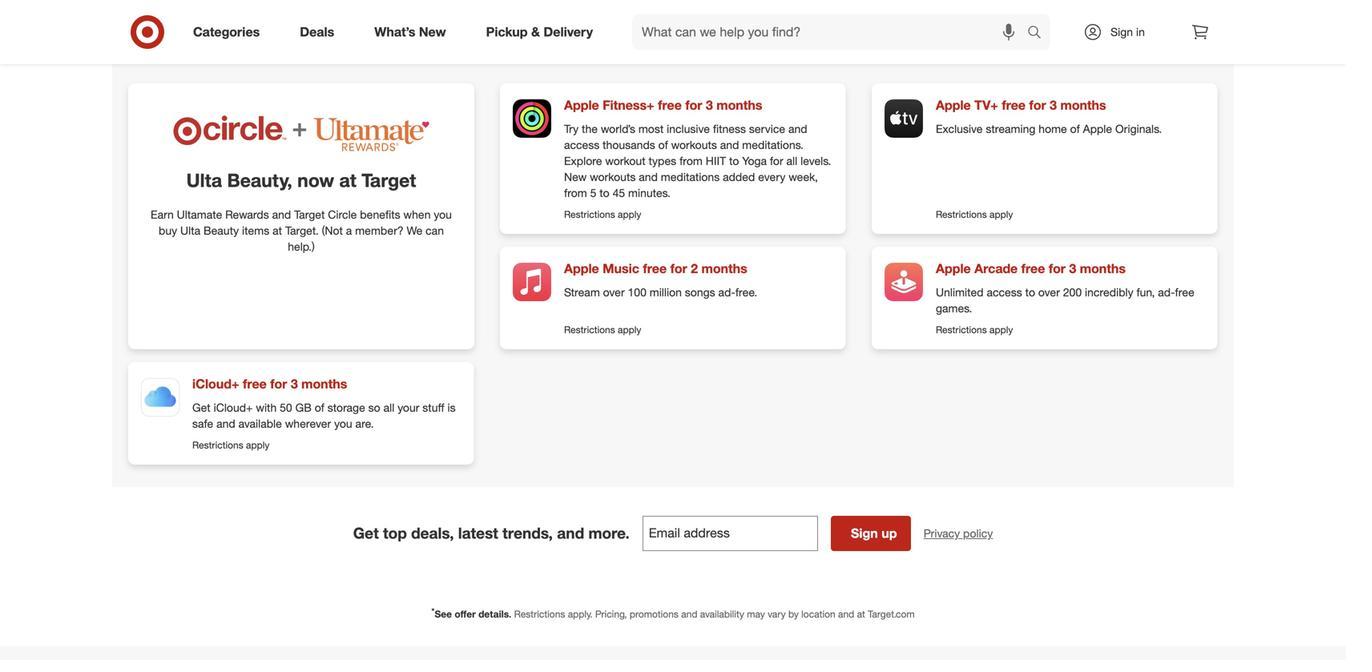Task type: vqa. For each thing, say whether or not it's contained in the screenshot.
Pickup & Delivery LINK
yes



Task type: locate. For each thing, give the bounding box(es) containing it.
and left more.
[[557, 524, 584, 543]]

sign for sign up
[[851, 526, 878, 541]]

and up meditations.
[[788, 122, 807, 136]]

restrictions left apply. at the bottom left of page
[[514, 608, 565, 620]]

access up explore
[[564, 138, 599, 152]]

workouts up 45
[[590, 170, 636, 184]]

for up 200 in the right top of the page
[[1049, 261, 1066, 276]]

restrictions apply down games.
[[936, 324, 1013, 336]]

of inside get icloud+ with 50 gb of storage so all your stuff is safe and available wherever you are.
[[315, 401, 324, 415]]

months for apple music free for 2 months
[[701, 261, 747, 276]]

can
[[426, 224, 444, 238]]

0 horizontal spatial over
[[603, 285, 625, 299]]

apply for fitness+
[[618, 208, 641, 220]]

from up meditations on the top of the page
[[679, 154, 703, 168]]

apple up stream
[[564, 261, 599, 276]]

restrictions down games.
[[936, 324, 987, 336]]

1 horizontal spatial from
[[679, 154, 703, 168]]

1 horizontal spatial you
[[434, 208, 452, 222]]

for up 50
[[270, 376, 287, 392]]

tv+
[[974, 97, 998, 113]]

and inside get icloud+ with 50 gb of storage so all your stuff is safe and available wherever you are.
[[216, 417, 235, 431]]

sign left up
[[851, 526, 878, 541]]

0 horizontal spatial all
[[383, 401, 394, 415]]

2 vertical spatial to
[[1025, 285, 1035, 299]]

access inside unlimited access to over 200 incredibly fun, ad-free games.
[[987, 285, 1022, 299]]

trends,
[[502, 524, 553, 543]]

restrictions for fitness+
[[564, 208, 615, 220]]

0 vertical spatial target
[[362, 169, 416, 192]]

1 horizontal spatial ad-
[[1158, 285, 1175, 299]]

0 vertical spatial to
[[729, 154, 739, 168]]

are.
[[355, 417, 374, 431]]

free up 'inclusive'
[[658, 97, 682, 113]]

apple arcade free for 3 months
[[936, 261, 1126, 276]]

promotions
[[630, 608, 679, 620]]

and right the safe
[[216, 417, 235, 431]]

0 vertical spatial of
[[1070, 122, 1080, 136]]

target.
[[285, 224, 319, 238]]

3 for apple arcade free for 3 months
[[1069, 261, 1076, 276]]

2 over from the left
[[1038, 285, 1060, 299]]

2 vertical spatial at
[[857, 608, 865, 620]]

2 horizontal spatial at
[[857, 608, 865, 620]]

at left target.com
[[857, 608, 865, 620]]

ulta
[[186, 169, 222, 192], [180, 224, 200, 238]]

access down 'arcade'
[[987, 285, 1022, 299]]

2 horizontal spatial to
[[1025, 285, 1035, 299]]

at inside rewards and target circle benefits when you buy ulta beauty items at target. (not a member? we can help.)
[[273, 224, 282, 238]]

and
[[788, 122, 807, 136], [720, 138, 739, 152], [639, 170, 658, 184], [272, 208, 291, 222], [216, 417, 235, 431], [557, 524, 584, 543], [681, 608, 697, 620], [838, 608, 854, 620]]

months for apple arcade free for 3 months
[[1080, 261, 1126, 276]]

of right gb
[[315, 401, 324, 415]]

1 horizontal spatial workouts
[[671, 138, 717, 152]]

restrictions for free
[[192, 439, 243, 451]]

now
[[297, 169, 334, 192]]

gb
[[295, 401, 312, 415]]

0 horizontal spatial you
[[334, 417, 352, 431]]

see
[[435, 608, 452, 620]]

over
[[603, 285, 625, 299], [1038, 285, 1060, 299]]

3 for apple fitness+ free for 3 months
[[706, 97, 713, 113]]

restrictions down the safe
[[192, 439, 243, 451]]

all right "so"
[[383, 401, 394, 415]]

of right home
[[1070, 122, 1080, 136]]

apply down the available
[[246, 439, 269, 451]]

2
[[691, 261, 698, 276]]

sign in
[[1111, 25, 1145, 39]]

for down meditations.
[[770, 154, 783, 168]]

get left top
[[353, 524, 379, 543]]

2 vertical spatial of
[[315, 401, 324, 415]]

at right items
[[273, 224, 282, 238]]

over inside unlimited access to over 200 incredibly fun, ad-free games.
[[1038, 285, 1060, 299]]

target up target.
[[294, 208, 325, 222]]

0 horizontal spatial ad-
[[718, 285, 735, 299]]

workouts
[[671, 138, 717, 152], [590, 170, 636, 184]]

1 horizontal spatial at
[[339, 169, 356, 192]]

restrictions down stream
[[564, 324, 615, 336]]

restrictions
[[564, 208, 615, 220], [936, 208, 987, 220], [564, 324, 615, 336], [936, 324, 987, 336], [192, 439, 243, 451], [514, 608, 565, 620]]

songs
[[685, 285, 715, 299]]

types
[[649, 154, 676, 168]]

0 vertical spatial ulta
[[186, 169, 222, 192]]

new
[[419, 24, 446, 40], [564, 170, 587, 184]]

2 ad- from the left
[[1158, 285, 1175, 299]]

apply down 100
[[618, 324, 641, 336]]

restrictions for tv+
[[936, 208, 987, 220]]

0 vertical spatial get
[[192, 401, 210, 415]]

try
[[564, 122, 579, 136]]

of inside try the world's most inclusive fitness service and access thousands of workouts and meditations. explore workout types from hiit to yoga for all levels. new workouts and meditations added every week, from 5 to 45 minutes.
[[658, 138, 668, 152]]

week,
[[789, 170, 818, 184]]

1 vertical spatial all
[[383, 401, 394, 415]]

0 horizontal spatial at
[[273, 224, 282, 238]]

you up can
[[434, 208, 452, 222]]

for up 'inclusive'
[[685, 97, 702, 113]]

0 vertical spatial workouts
[[671, 138, 717, 152]]

new down explore
[[564, 170, 587, 184]]

restrictions apply for fitness+
[[564, 208, 641, 220]]

every
[[758, 170, 786, 184]]

0 vertical spatial all
[[786, 154, 797, 168]]

get up the safe
[[192, 401, 210, 415]]

latest
[[458, 524, 498, 543]]

icloud+ up the available
[[214, 401, 253, 415]]

pickup & delivery
[[486, 24, 593, 40]]

ulta down earn ultamate
[[180, 224, 200, 238]]

0 horizontal spatial to
[[600, 186, 609, 200]]

restrictions apply down the safe
[[192, 439, 269, 451]]

apple up the
[[564, 97, 599, 113]]

0 vertical spatial you
[[434, 208, 452, 222]]

restrictions apply up 'arcade'
[[936, 208, 1013, 220]]

0 vertical spatial access
[[564, 138, 599, 152]]

unlimited access to over 200 incredibly fun, ad-free games.
[[936, 285, 1194, 315]]

1 vertical spatial you
[[334, 417, 352, 431]]

availability
[[700, 608, 744, 620]]

0 vertical spatial new
[[419, 24, 446, 40]]

3 for apple tv+ free for 3 months
[[1050, 97, 1057, 113]]

1 horizontal spatial access
[[987, 285, 1022, 299]]

0 horizontal spatial access
[[564, 138, 599, 152]]

stream over 100 million songs ad-free.
[[564, 285, 757, 299]]

restrictions for music
[[564, 324, 615, 336]]

1 vertical spatial workouts
[[590, 170, 636, 184]]

1 horizontal spatial over
[[1038, 285, 1060, 299]]

restrictions apply for music
[[564, 324, 641, 336]]

1 vertical spatial get
[[353, 524, 379, 543]]

for left the 2
[[670, 261, 687, 276]]

apply
[[618, 208, 641, 220], [990, 208, 1013, 220], [618, 324, 641, 336], [990, 324, 1013, 336], [246, 439, 269, 451]]

months for apple tv+ free for 3 months
[[1060, 97, 1106, 113]]

apply up 'arcade'
[[990, 208, 1013, 220]]

sign left in
[[1111, 25, 1133, 39]]

more.
[[588, 524, 630, 543]]

target
[[362, 169, 416, 192], [294, 208, 325, 222]]

apply for tv+
[[990, 208, 1013, 220]]

*
[[431, 606, 435, 616]]

and right location
[[838, 608, 854, 620]]

at
[[339, 169, 356, 192], [273, 224, 282, 238], [857, 608, 865, 620]]

get inside get icloud+ with 50 gb of storage so all your stuff is safe and available wherever you are.
[[192, 401, 210, 415]]

2 horizontal spatial of
[[1070, 122, 1080, 136]]

target inside rewards and target circle benefits when you buy ulta beauty items at target. (not a member? we can help.)
[[294, 208, 325, 222]]

What can we help you find? suggestions appear below search field
[[632, 14, 1031, 50]]

added
[[723, 170, 755, 184]]

1 over from the left
[[603, 285, 625, 299]]

restrictions up 'arcade'
[[936, 208, 987, 220]]

access inside try the world's most inclusive fitness service and access thousands of workouts and meditations. explore workout types from hiit to yoga for all levels. new workouts and meditations added every week, from 5 to 45 minutes.
[[564, 138, 599, 152]]

1 vertical spatial sign
[[851, 526, 878, 541]]

1 horizontal spatial new
[[564, 170, 587, 184]]

policy
[[963, 526, 993, 540]]

and up minutes.
[[639, 170, 658, 184]]

by
[[788, 608, 799, 620]]

you inside get icloud+ with 50 gb of storage so all your stuff is safe and available wherever you are.
[[334, 417, 352, 431]]

fitness
[[713, 122, 746, 136]]

months up incredibly
[[1080, 261, 1126, 276]]

over left 200 in the right top of the page
[[1038, 285, 1060, 299]]

1 vertical spatial of
[[658, 138, 668, 152]]

apple up 'unlimited'
[[936, 261, 971, 276]]

1 vertical spatial new
[[564, 170, 587, 184]]

3 up 200 in the right top of the page
[[1069, 261, 1076, 276]]

months up home
[[1060, 97, 1106, 113]]

0 horizontal spatial target
[[294, 208, 325, 222]]

service
[[749, 122, 785, 136]]

your
[[398, 401, 419, 415]]

ad-
[[718, 285, 735, 299], [1158, 285, 1175, 299]]

at right now
[[339, 169, 356, 192]]

apply down 'arcade'
[[990, 324, 1013, 336]]

0 horizontal spatial sign
[[851, 526, 878, 541]]

0 horizontal spatial get
[[192, 401, 210, 415]]

member?
[[355, 224, 404, 238]]

target up benefits on the top of page
[[362, 169, 416, 192]]

and up target.
[[272, 208, 291, 222]]

stuff
[[422, 401, 444, 415]]

restrictions apply for free
[[192, 439, 269, 451]]

1 vertical spatial from
[[564, 186, 587, 200]]

what's new
[[374, 24, 446, 40]]

free up streaming
[[1002, 97, 1026, 113]]

3 up home
[[1050, 97, 1057, 113]]

1 vertical spatial target
[[294, 208, 325, 222]]

months right the 2
[[701, 261, 747, 276]]

sign inside button
[[851, 526, 878, 541]]

deals link
[[286, 14, 354, 50]]

apply down 45
[[618, 208, 641, 220]]

icloud+ up the safe
[[192, 376, 239, 392]]

minutes.
[[628, 186, 671, 200]]

icloud+
[[192, 376, 239, 392], [214, 401, 253, 415]]

apple up exclusive
[[936, 97, 971, 113]]

3
[[706, 97, 713, 113], [1050, 97, 1057, 113], [1069, 261, 1076, 276], [291, 376, 298, 392]]

what's
[[374, 24, 415, 40]]

beauty
[[204, 224, 239, 238]]

50
[[280, 401, 292, 415]]

0 horizontal spatial workouts
[[590, 170, 636, 184]]

for for apple music free for 2 months
[[670, 261, 687, 276]]

1 horizontal spatial sign
[[1111, 25, 1133, 39]]

music
[[603, 261, 639, 276]]

3 up 'inclusive'
[[706, 97, 713, 113]]

details.
[[478, 608, 511, 620]]

0 vertical spatial sign
[[1111, 25, 1133, 39]]

1 horizontal spatial get
[[353, 524, 379, 543]]

what's new link
[[361, 14, 466, 50]]

for up the exclusive streaming home of apple originals.
[[1029, 97, 1046, 113]]

levels.
[[800, 154, 831, 168]]

from left 5
[[564, 186, 587, 200]]

1 vertical spatial at
[[273, 224, 282, 238]]

fitness+
[[603, 97, 654, 113]]

new inside try the world's most inclusive fitness service and access thousands of workouts and meditations. explore workout types from hiit to yoga for all levels. new workouts and meditations added every week, from 5 to 45 minutes.
[[564, 170, 587, 184]]

all up week,
[[786, 154, 797, 168]]

available
[[238, 417, 282, 431]]

1 horizontal spatial all
[[786, 154, 797, 168]]

1 vertical spatial icloud+
[[214, 401, 253, 415]]

45
[[613, 186, 625, 200]]

to inside unlimited access to over 200 incredibly fun, ad-free games.
[[1025, 285, 1035, 299]]

months for apple fitness+ free for 3 months
[[716, 97, 762, 113]]

restrictions apply
[[564, 208, 641, 220], [936, 208, 1013, 220], [564, 324, 641, 336], [936, 324, 1013, 336], [192, 439, 269, 451]]

exclusive
[[936, 122, 983, 136]]

1 horizontal spatial of
[[658, 138, 668, 152]]

may
[[747, 608, 765, 620]]

to right 5
[[600, 186, 609, 200]]

months up fitness
[[716, 97, 762, 113]]

explore
[[564, 154, 602, 168]]

free right fun,
[[1175, 285, 1194, 299]]

search
[[1020, 26, 1058, 41]]

restrictions apply down stream
[[564, 324, 641, 336]]

months up gb
[[301, 376, 347, 392]]

over left 100
[[603, 285, 625, 299]]

apple for apple music free for 2 months
[[564, 261, 599, 276]]

ad- right fun,
[[1158, 285, 1175, 299]]

free right 'arcade'
[[1021, 261, 1045, 276]]

fun,
[[1136, 285, 1155, 299]]

you down storage
[[334, 417, 352, 431]]

ulta up ultamate on the top left of page
[[186, 169, 222, 192]]

you inside rewards and target circle benefits when you buy ulta beauty items at target. (not a member? we can help.)
[[434, 208, 452, 222]]

restrictions down 5
[[564, 208, 615, 220]]

games.
[[936, 301, 972, 315]]

new right what's on the left top of page
[[419, 24, 446, 40]]

None text field
[[642, 516, 818, 551]]

ad- right 'songs'
[[718, 285, 735, 299]]

ulta inside rewards and target circle benefits when you buy ulta beauty items at target. (not a member? we can help.)
[[180, 224, 200, 238]]

all inside try the world's most inclusive fitness service and access thousands of workouts and meditations. explore workout types from hiit to yoga for all levels. new workouts and meditations added every week, from 5 to 45 minutes.
[[786, 154, 797, 168]]

for
[[685, 97, 702, 113], [1029, 97, 1046, 113], [770, 154, 783, 168], [670, 261, 687, 276], [1049, 261, 1066, 276], [270, 376, 287, 392]]

to up added
[[729, 154, 739, 168]]

stream
[[564, 285, 600, 299]]

and down fitness
[[720, 138, 739, 152]]

get for get icloud+ with 50 gb of storage so all your stuff is safe and available wherever you are.
[[192, 401, 210, 415]]

free up stream over 100 million songs ad-free.
[[643, 261, 667, 276]]

1 vertical spatial ulta
[[180, 224, 200, 238]]

workouts down 'inclusive'
[[671, 138, 717, 152]]

try the world's most inclusive fitness service and access thousands of workouts and meditations. explore workout types from hiit to yoga for all levels. new workouts and meditations added every week, from 5 to 45 minutes.
[[564, 122, 831, 200]]

of up types
[[658, 138, 668, 152]]

to down apple arcade free for 3 months
[[1025, 285, 1035, 299]]

1 vertical spatial access
[[987, 285, 1022, 299]]

all
[[786, 154, 797, 168], [383, 401, 394, 415]]

0 horizontal spatial of
[[315, 401, 324, 415]]

restrictions apply down 5
[[564, 208, 641, 220]]



Task type: describe. For each thing, give the bounding box(es) containing it.
apple left originals.
[[1083, 122, 1112, 136]]

1 horizontal spatial target
[[362, 169, 416, 192]]

vary
[[768, 608, 786, 620]]

sign for sign in
[[1111, 25, 1133, 39]]

storage
[[327, 401, 365, 415]]

target.com
[[868, 608, 915, 620]]

yoga
[[742, 154, 767, 168]]

wherever
[[285, 417, 331, 431]]

when
[[403, 208, 431, 222]]

restrictions apply for tv+
[[936, 208, 1013, 220]]

privacy policy link
[[924, 526, 993, 542]]

and left availability
[[681, 608, 697, 620]]

in
[[1136, 25, 1145, 39]]

deals,
[[411, 524, 454, 543]]

items
[[242, 224, 269, 238]]

apply for arcade
[[990, 324, 1013, 336]]

deals
[[300, 24, 334, 40]]

so
[[368, 401, 380, 415]]

0 horizontal spatial from
[[564, 186, 587, 200]]

a
[[346, 224, 352, 238]]

meditations.
[[742, 138, 804, 152]]

free for tv+
[[1002, 97, 1026, 113]]

we
[[407, 224, 422, 238]]

privacy policy
[[924, 526, 993, 540]]

thousands
[[603, 138, 655, 152]]

arcade
[[974, 261, 1018, 276]]

all inside get icloud+ with 50 gb of storage so all your stuff is safe and available wherever you are.
[[383, 401, 394, 415]]

sign up button
[[831, 516, 911, 551]]

1 ad- from the left
[[718, 285, 735, 299]]

free inside unlimited access to over 200 incredibly fun, ad-free games.
[[1175, 285, 1194, 299]]

icloud+ free for 3 months
[[192, 376, 347, 392]]

apply.
[[568, 608, 593, 620]]

inclusive
[[667, 122, 710, 136]]

0 vertical spatial icloud+
[[192, 376, 239, 392]]

meditations
[[661, 170, 720, 184]]

apple fitness+ free for 3 months
[[564, 97, 762, 113]]

sign up
[[851, 526, 897, 541]]

ulta beauty, now at target
[[186, 169, 416, 192]]

incredibly
[[1085, 285, 1133, 299]]

restrictions inside * see offer details. restrictions apply. pricing, promotions and availability may vary by location and at target.com
[[514, 608, 565, 620]]

* see offer details. restrictions apply. pricing, promotions and availability may vary by location and at target.com
[[431, 606, 915, 620]]

up
[[882, 526, 897, 541]]

hiit
[[706, 154, 726, 168]]

free for music
[[643, 261, 667, 276]]

0 vertical spatial from
[[679, 154, 703, 168]]

exclusive streaming home of apple originals.
[[936, 122, 1162, 136]]

3 up 50
[[291, 376, 298, 392]]

target circle plus ultamate rewards image
[[173, 115, 429, 152]]

unlimited
[[936, 285, 984, 299]]

earn ultamate
[[151, 208, 222, 222]]

is
[[447, 401, 456, 415]]

categories
[[193, 24, 260, 40]]

pickup
[[486, 24, 528, 40]]

0 horizontal spatial new
[[419, 24, 446, 40]]

for inside try the world's most inclusive fitness service and access thousands of workouts and meditations. explore workout types from hiit to yoga for all levels. new workouts and meditations added every week, from 5 to 45 minutes.
[[770, 154, 783, 168]]

the
[[582, 122, 598, 136]]

apple music free for 2 months
[[564, 261, 747, 276]]

for for apple arcade free for 3 months
[[1049, 261, 1066, 276]]

beauty,
[[227, 169, 292, 192]]

buy
[[159, 224, 177, 238]]

free.
[[735, 285, 757, 299]]

apply for music
[[618, 324, 641, 336]]

100
[[628, 285, 646, 299]]

help.)
[[288, 240, 315, 254]]

sign in link
[[1070, 14, 1170, 50]]

0 vertical spatial at
[[339, 169, 356, 192]]

apple for apple arcade free for 3 months
[[936, 261, 971, 276]]

get for get top deals, latest trends, and more.
[[353, 524, 379, 543]]

top
[[383, 524, 407, 543]]

benefits
[[360, 208, 400, 222]]

most
[[638, 122, 664, 136]]

search button
[[1020, 14, 1058, 53]]

apply for free
[[246, 439, 269, 451]]

workout
[[605, 154, 645, 168]]

for for apple fitness+ free for 3 months
[[685, 97, 702, 113]]

pickup & delivery link
[[472, 14, 613, 50]]

free for fitness+
[[658, 97, 682, 113]]

free up with
[[243, 376, 267, 392]]

offer
[[455, 608, 476, 620]]

delivery
[[544, 24, 593, 40]]

apple for apple tv+ free for 3 months
[[936, 97, 971, 113]]

earn
[[151, 208, 174, 222]]

and inside rewards and target circle benefits when you buy ulta beauty items at target. (not a member? we can help.)
[[272, 208, 291, 222]]

ultamate
[[177, 208, 222, 222]]

restrictions for arcade
[[936, 324, 987, 336]]

5
[[590, 186, 596, 200]]

apple for apple fitness+ free for 3 months
[[564, 97, 599, 113]]

for for apple tv+ free for 3 months
[[1029, 97, 1046, 113]]

ad- inside unlimited access to over 200 incredibly fun, ad-free games.
[[1158, 285, 1175, 299]]

icloud+ inside get icloud+ with 50 gb of storage so all your stuff is safe and available wherever you are.
[[214, 401, 253, 415]]

rewards
[[225, 208, 269, 222]]

location
[[801, 608, 835, 620]]

get icloud+ with 50 gb of storage so all your stuff is safe and available wherever you are.
[[192, 401, 456, 431]]

1 horizontal spatial to
[[729, 154, 739, 168]]

home
[[1039, 122, 1067, 136]]

safe
[[192, 417, 213, 431]]

privacy
[[924, 526, 960, 540]]

pricing,
[[595, 608, 627, 620]]

free for arcade
[[1021, 261, 1045, 276]]

at inside * see offer details. restrictions apply. pricing, promotions and availability may vary by location and at target.com
[[857, 608, 865, 620]]

restrictions apply for arcade
[[936, 324, 1013, 336]]

&
[[531, 24, 540, 40]]

1 vertical spatial to
[[600, 186, 609, 200]]



